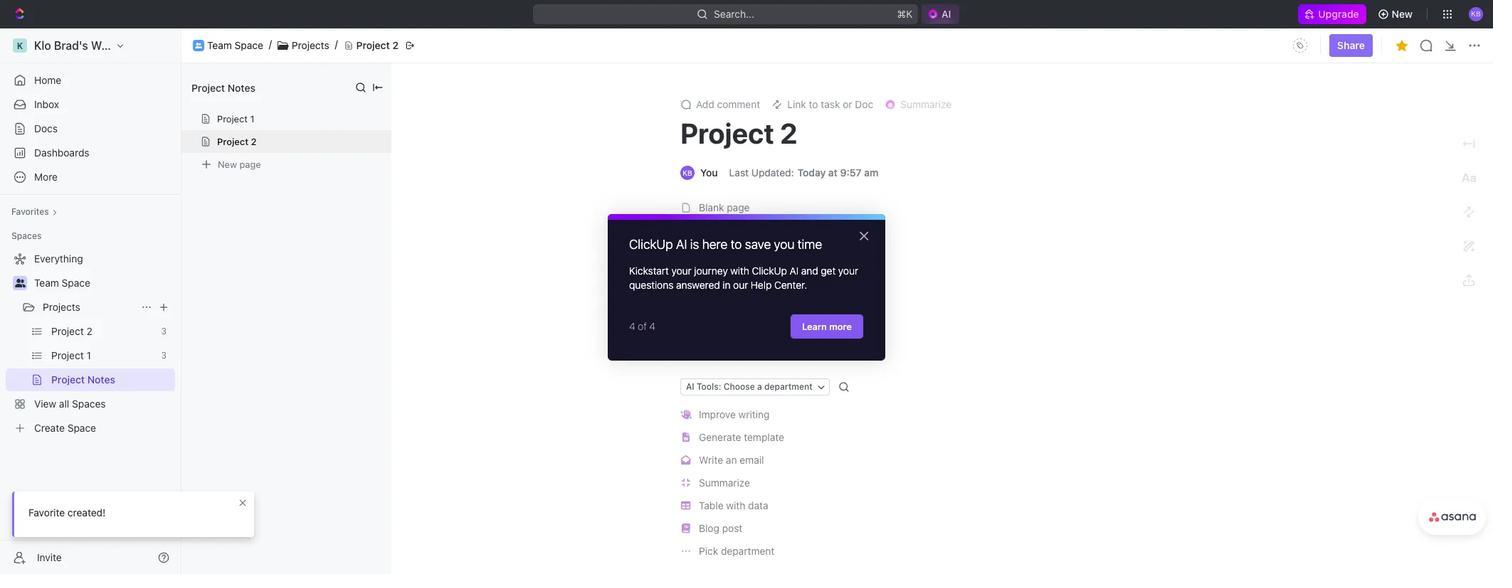 Task type: locate. For each thing, give the bounding box(es) containing it.
write with ai
[[699, 224, 757, 236]]

table inside button
[[699, 500, 723, 512]]

0 vertical spatial summarize
[[900, 98, 952, 110]]

1 horizontal spatial projects link
[[292, 39, 329, 52]]

sidebar navigation
[[0, 28, 184, 574]]

you
[[774, 237, 794, 252]]

1 horizontal spatial new
[[1392, 8, 1413, 20]]

at
[[828, 167, 838, 179]]

1 vertical spatial to
[[731, 237, 742, 252]]

1 vertical spatial space
[[62, 277, 90, 289]]

0 vertical spatial notes
[[228, 81, 255, 94]]

you
[[700, 167, 718, 179]]

project notes link
[[51, 369, 172, 391]]

table inside "button"
[[699, 276, 723, 288]]

0 horizontal spatial team space
[[34, 277, 90, 289]]

notes
[[228, 81, 255, 94], [87, 374, 115, 386]]

favorites
[[11, 206, 49, 217]]

department
[[764, 381, 813, 392], [721, 545, 775, 557]]

ai up center.
[[790, 265, 799, 277]]

project notes inside sidebar navigation
[[51, 374, 115, 386]]

clickup
[[629, 237, 673, 252], [752, 265, 787, 277]]

hand sparkles image
[[680, 410, 692, 420]]

task
[[821, 98, 840, 110]]

clickup up kickstart
[[629, 237, 673, 252]]

write left an
[[699, 454, 723, 466]]

help
[[751, 279, 772, 291]]

0 horizontal spatial notes
[[87, 374, 115, 386]]

1 horizontal spatial project 1
[[217, 113, 254, 125]]

column
[[699, 299, 734, 311]]

summarize right the doc
[[900, 98, 952, 110]]

ai tools: choose a department
[[686, 381, 813, 392]]

compress image
[[682, 478, 690, 488]]

team space inside sidebar navigation
[[34, 277, 90, 289]]

spaces inside view all spaces link
[[72, 398, 106, 410]]

home link
[[6, 69, 175, 92]]

0 horizontal spatial new
[[218, 158, 237, 170]]

in
[[723, 279, 731, 291]]

more
[[829, 321, 852, 333]]

with
[[726, 224, 745, 236], [730, 265, 749, 277], [726, 500, 745, 512]]

new inside button
[[1392, 8, 1413, 20]]

1 horizontal spatial project notes
[[191, 81, 255, 94]]

1 vertical spatial team space
[[34, 277, 90, 289]]

all
[[59, 398, 69, 410]]

project inside project 2 link
[[51, 325, 84, 337]]

1 vertical spatial user group image
[[15, 279, 25, 288]]

project 1
[[217, 113, 254, 125], [51, 349, 91, 362]]

3 up project notes link
[[161, 350, 167, 361]]

table
[[699, 276, 723, 288], [699, 500, 723, 512]]

4 left of
[[629, 320, 635, 333]]

0 vertical spatial spaces
[[11, 231, 42, 241]]

1
[[250, 113, 254, 125], [86, 349, 91, 362]]

tree
[[6, 248, 175, 440]]

with left data
[[726, 500, 745, 512]]

1 vertical spatial team
[[34, 277, 59, 289]]

1 vertical spatial projects link
[[43, 296, 135, 319]]

add down is at top left
[[680, 257, 699, 266]]

1 horizontal spatial team
[[207, 39, 232, 51]]

1 vertical spatial projects
[[43, 301, 80, 313]]

1 vertical spatial project 1
[[51, 349, 91, 362]]

summarize inside dropdown button
[[900, 98, 952, 110]]

4 of 4
[[629, 320, 655, 333]]

favorite
[[28, 507, 65, 519]]

1 vertical spatial page
[[727, 201, 750, 213]]

of
[[638, 320, 647, 333]]

workspace
[[91, 39, 150, 52]]

notes inside sidebar navigation
[[87, 374, 115, 386]]

0 vertical spatial new
[[1392, 8, 1413, 20]]

0 vertical spatial 3
[[161, 326, 167, 337]]

envelope open image
[[681, 456, 691, 465]]

kb inside dropdown button
[[1471, 9, 1481, 18]]

2 vertical spatial with
[[726, 500, 745, 512]]

team inside tree
[[34, 277, 59, 289]]

1 horizontal spatial to
[[809, 98, 818, 110]]

page inside button
[[727, 201, 750, 213]]

to inside link to task or doc dropdown button
[[809, 98, 818, 110]]

your
[[671, 265, 692, 277], [838, 265, 858, 277]]

0 horizontal spatial 1
[[86, 349, 91, 362]]

1 vertical spatial summarize
[[699, 477, 750, 489]]

3
[[161, 326, 167, 337], [161, 350, 167, 361]]

0 vertical spatial page
[[239, 158, 261, 170]]

0 vertical spatial project notes
[[191, 81, 255, 94]]

summarize down an
[[699, 477, 750, 489]]

project inside project 1 link
[[51, 349, 84, 362]]

add for add new
[[680, 257, 699, 266]]

1 vertical spatial spaces
[[72, 398, 106, 410]]

3 for 1
[[161, 350, 167, 361]]

projects inside tree
[[43, 301, 80, 313]]

add left comment
[[696, 98, 714, 110]]

1 horizontal spatial 4
[[649, 320, 655, 333]]

add comment
[[696, 98, 760, 110]]

0 vertical spatial add
[[696, 98, 714, 110]]

1 3 from the top
[[161, 326, 167, 337]]

save
[[745, 237, 771, 252]]

0 horizontal spatial user group image
[[15, 279, 25, 288]]

3 for 2
[[161, 326, 167, 337]]

your up answered
[[671, 265, 692, 277]]

0 vertical spatial project 1
[[217, 113, 254, 125]]

0 vertical spatial department
[[764, 381, 813, 392]]

3 right project 2 link
[[161, 326, 167, 337]]

your right get
[[838, 265, 858, 277]]

1 your from the left
[[671, 265, 692, 277]]

2 write from the top
[[699, 454, 723, 466]]

a
[[757, 381, 762, 392]]

0 vertical spatial with
[[726, 224, 745, 236]]

project 1 up "new page"
[[217, 113, 254, 125]]

post
[[722, 522, 742, 534]]

write up here on the left top of the page
[[699, 224, 723, 236]]

1 horizontal spatial clickup
[[752, 265, 787, 277]]

0 horizontal spatial clickup
[[629, 237, 673, 252]]

4
[[629, 320, 635, 333], [649, 320, 655, 333]]

with up our
[[730, 265, 749, 277]]

to
[[809, 98, 818, 110], [731, 237, 742, 252]]

0 vertical spatial user group image
[[195, 43, 202, 48]]

table image
[[681, 501, 691, 511]]

0 horizontal spatial page
[[239, 158, 261, 170]]

ai inside dropdown button
[[686, 381, 694, 392]]

0 vertical spatial write
[[699, 224, 723, 236]]

tree containing everything
[[6, 248, 175, 440]]

write for write with ai
[[699, 224, 723, 236]]

add new
[[680, 257, 721, 266]]

1 vertical spatial team space link
[[34, 272, 172, 295]]

1 horizontal spatial summarize
[[900, 98, 952, 110]]

1 horizontal spatial spaces
[[72, 398, 106, 410]]

1 down project 2 link
[[86, 349, 91, 362]]

page
[[239, 158, 261, 170], [727, 201, 750, 213]]

0 vertical spatial kb
[[1471, 9, 1481, 18]]

0 horizontal spatial your
[[671, 265, 692, 277]]

4 right of
[[649, 320, 655, 333]]

learn
[[802, 321, 827, 333]]

team space link for rightmost user group icon
[[207, 39, 263, 52]]

docs link
[[6, 117, 175, 140]]

1 vertical spatial new
[[218, 158, 237, 170]]

projects
[[292, 39, 329, 51], [43, 301, 80, 313]]

0 vertical spatial space
[[235, 39, 263, 51]]

kickstart your journey with clickup ai and get your questions answered in our help center.
[[629, 265, 861, 291]]

1 vertical spatial table
[[699, 500, 723, 512]]

1 vertical spatial project notes
[[51, 374, 115, 386]]

1 write from the top
[[699, 224, 723, 236]]

table up blog
[[699, 500, 723, 512]]

space for the team space link within the tree
[[62, 277, 90, 289]]

to right link
[[809, 98, 818, 110]]

×
[[858, 225, 870, 244]]

brad's
[[54, 39, 88, 52]]

create space
[[34, 422, 96, 434]]

1 inside sidebar navigation
[[86, 349, 91, 362]]

klo
[[34, 39, 51, 52]]

department right a
[[764, 381, 813, 392]]

1 horizontal spatial page
[[727, 201, 750, 213]]

1 vertical spatial department
[[721, 545, 775, 557]]

0 horizontal spatial project 1
[[51, 349, 91, 362]]

1 vertical spatial clickup
[[752, 265, 787, 277]]

2 inside sidebar navigation
[[86, 325, 92, 337]]

team
[[207, 39, 232, 51], [34, 277, 59, 289]]

1 vertical spatial 3
[[161, 350, 167, 361]]

project inside project notes link
[[51, 374, 85, 386]]

dashboards link
[[6, 142, 175, 164]]

team space
[[207, 39, 263, 51], [34, 277, 90, 289]]

view
[[34, 398, 56, 410]]

× button
[[858, 225, 870, 244]]

team space link inside tree
[[34, 272, 172, 295]]

get
[[821, 265, 836, 277]]

0 horizontal spatial project notes
[[51, 374, 115, 386]]

0 vertical spatial projects
[[292, 39, 329, 51]]

project 1 down project 2 link
[[51, 349, 91, 362]]

1 horizontal spatial 1
[[250, 113, 254, 125]]

1 horizontal spatial team space
[[207, 39, 263, 51]]

new
[[701, 257, 721, 266]]

1 vertical spatial kb
[[683, 169, 692, 177]]

with inside kickstart your journey with clickup ai and get your questions answered in our help center.
[[730, 265, 749, 277]]

learn more
[[802, 321, 852, 333]]

user group image
[[195, 43, 202, 48], [15, 279, 25, 288]]

write for write an email
[[699, 454, 723, 466]]

1 up "new page"
[[250, 113, 254, 125]]

0 horizontal spatial 4
[[629, 320, 635, 333]]

comment
[[717, 98, 760, 110]]

0 vertical spatial table
[[699, 276, 723, 288]]

inbox
[[34, 98, 59, 110]]

1 table from the top
[[699, 276, 723, 288]]

to down write with ai
[[731, 237, 742, 252]]

with up the clickup ai is here to save you time
[[726, 224, 745, 236]]

0 vertical spatial team
[[207, 39, 232, 51]]

2 3 from the top
[[161, 350, 167, 361]]

spaces
[[11, 231, 42, 241], [72, 398, 106, 410]]

clickup up 'help' in the right of the page
[[752, 265, 787, 277]]

page for new page
[[239, 158, 261, 170]]

department down post
[[721, 545, 775, 557]]

table down new
[[699, 276, 723, 288]]

0 horizontal spatial team
[[34, 277, 59, 289]]

projects for projects link to the top
[[292, 39, 329, 51]]

spaces up create space link
[[72, 398, 106, 410]]

2 table from the top
[[699, 500, 723, 512]]

0 horizontal spatial summarize
[[699, 477, 750, 489]]

1 vertical spatial 1
[[86, 349, 91, 362]]

an
[[726, 454, 737, 466]]

answered
[[676, 279, 720, 291]]

am
[[864, 167, 879, 179]]

0 horizontal spatial team space link
[[34, 272, 172, 295]]

new for new
[[1392, 8, 1413, 20]]

1 horizontal spatial your
[[838, 265, 858, 277]]

1 horizontal spatial team space link
[[207, 39, 263, 52]]

or
[[843, 98, 852, 110]]

with for ai
[[726, 224, 745, 236]]

space
[[235, 39, 263, 51], [62, 277, 90, 289], [67, 422, 96, 434]]

blog post button
[[676, 517, 1197, 540]]

ai left tools:
[[686, 381, 694, 392]]

project 1 inside project 1 link
[[51, 349, 91, 362]]

pick department
[[699, 545, 775, 557]]

klo brad's workspace, , element
[[13, 38, 27, 53]]

0 horizontal spatial projects
[[43, 301, 80, 313]]

0 horizontal spatial kb
[[683, 169, 692, 177]]

kb
[[1471, 9, 1481, 18], [683, 169, 692, 177]]

0 vertical spatial team space link
[[207, 39, 263, 52]]

1 horizontal spatial kb
[[1471, 9, 1481, 18]]

search...
[[714, 8, 755, 20]]

1 vertical spatial with
[[730, 265, 749, 277]]

0 horizontal spatial to
[[731, 237, 742, 252]]

1 vertical spatial notes
[[87, 374, 115, 386]]

template
[[744, 431, 784, 443]]

0 vertical spatial team space
[[207, 39, 263, 51]]

0 vertical spatial to
[[809, 98, 818, 110]]

⌘k
[[897, 8, 913, 20]]

1 vertical spatial add
[[680, 257, 699, 266]]

1 horizontal spatial projects
[[292, 39, 329, 51]]

project 1 link
[[51, 344, 155, 367]]

0 vertical spatial 1
[[250, 113, 254, 125]]

1 vertical spatial write
[[699, 454, 723, 466]]

last updated: today at 9:57 am
[[729, 167, 879, 179]]

spaces down favorites
[[11, 231, 42, 241]]



Task type: vqa. For each thing, say whether or not it's contained in the screenshot.
4 of 4
yes



Task type: describe. For each thing, give the bounding box(es) containing it.
2 4 from the left
[[649, 320, 655, 333]]

share
[[1337, 39, 1365, 51]]

view all spaces link
[[6, 393, 172, 416]]

column button
[[676, 294, 1197, 317]]

department inside dropdown button
[[764, 381, 813, 392]]

everything link
[[6, 248, 172, 270]]

project 2 inside sidebar navigation
[[51, 325, 92, 337]]

user group image inside tree
[[15, 279, 25, 288]]

today
[[797, 167, 826, 179]]

new for new page
[[218, 158, 237, 170]]

upgrade
[[1318, 8, 1359, 20]]

link to task or doc
[[787, 98, 873, 110]]

is
[[690, 237, 699, 252]]

k
[[17, 40, 23, 51]]

file word image
[[682, 433, 690, 442]]

kickstart
[[629, 265, 669, 277]]

ai tools: choose a department button
[[680, 379, 830, 396]]

invite
[[37, 551, 62, 563]]

here
[[702, 237, 728, 252]]

learn more button
[[790, 314, 864, 340]]

more
[[34, 171, 58, 183]]

improve writing
[[699, 408, 770, 421]]

center.
[[774, 279, 807, 291]]

doc
[[855, 98, 873, 110]]

new button
[[1372, 3, 1421, 26]]

projects for the left projects link
[[43, 301, 80, 313]]

tools:
[[697, 381, 721, 392]]

table button
[[676, 271, 1197, 294]]

table for table
[[699, 276, 723, 288]]

kb button
[[1465, 3, 1487, 26]]

1 4 from the left
[[629, 320, 635, 333]]

1 horizontal spatial user group image
[[195, 43, 202, 48]]

team for the team space link within the tree
[[34, 277, 59, 289]]

space for rightmost user group icon's the team space link
[[235, 39, 263, 51]]

dashboards
[[34, 147, 89, 159]]

pencil image
[[681, 226, 691, 235]]

link to task or doc button
[[766, 95, 879, 115]]

favorite created!
[[28, 507, 106, 519]]

write with ai button
[[676, 219, 1197, 242]]

klo brad's workspace
[[34, 39, 150, 52]]

0 horizontal spatial projects link
[[43, 296, 135, 319]]

table for table with data
[[699, 500, 723, 512]]

writing
[[738, 408, 770, 421]]

add for add comment
[[696, 98, 714, 110]]

pick
[[699, 545, 718, 557]]

improve writing button
[[676, 404, 1197, 426]]

blank
[[699, 201, 724, 213]]

improve
[[699, 408, 736, 421]]

new page
[[218, 158, 261, 170]]

ai inside kickstart your journey with clickup ai and get your questions answered in our help center.
[[790, 265, 799, 277]]

ai up save
[[748, 224, 757, 236]]

view all spaces
[[34, 398, 106, 410]]

ai tools: choose a department button
[[680, 379, 830, 396]]

data
[[748, 500, 768, 512]]

create
[[34, 422, 65, 434]]

summarize button
[[879, 95, 957, 115]]

everything
[[34, 253, 83, 265]]

0 vertical spatial projects link
[[292, 39, 329, 52]]

last
[[729, 167, 749, 179]]

generate
[[699, 431, 741, 443]]

clickup ai is here to save you time
[[629, 237, 822, 252]]

ai button
[[922, 4, 960, 24]]

book image
[[682, 524, 690, 534]]

our
[[733, 279, 748, 291]]

docs
[[34, 122, 58, 135]]

write an email button
[[676, 449, 1197, 472]]

upgrade link
[[1298, 4, 1366, 24]]

time
[[798, 237, 822, 252]]

ai right ⌘k
[[942, 8, 951, 20]]

updated:
[[751, 167, 794, 179]]

2 your from the left
[[838, 265, 858, 277]]

0 vertical spatial clickup
[[629, 237, 673, 252]]

created!
[[68, 507, 106, 519]]

pick department button
[[676, 540, 1197, 563]]

summarize button
[[676, 472, 1197, 495]]

tree inside sidebar navigation
[[6, 248, 175, 440]]

table with data
[[699, 500, 768, 512]]

blank page button
[[676, 196, 1197, 219]]

favorites button
[[6, 204, 63, 221]]

× dialog
[[608, 214, 885, 361]]

summarize inside button
[[699, 477, 750, 489]]

2 vertical spatial space
[[67, 422, 96, 434]]

1 horizontal spatial notes
[[228, 81, 255, 94]]

generate template button
[[676, 426, 1197, 449]]

page for blank page
[[727, 201, 750, 213]]

dropdown menu image
[[1289, 34, 1312, 57]]

write an email
[[699, 454, 764, 466]]

more button
[[6, 166, 175, 189]]

generate template
[[699, 431, 784, 443]]

team for rightmost user group icon's the team space link
[[207, 39, 232, 51]]

team space link for user group icon within tree
[[34, 272, 172, 295]]

ai left is at top left
[[676, 237, 687, 252]]

clickup inside kickstart your journey with clickup ai and get your questions answered in our help center.
[[752, 265, 787, 277]]

9:57
[[840, 167, 862, 179]]

0 horizontal spatial spaces
[[11, 231, 42, 241]]

inbox link
[[6, 93, 175, 116]]

and
[[801, 265, 818, 277]]

table with data button
[[676, 495, 1197, 517]]

create space link
[[6, 417, 172, 440]]

with for data
[[726, 500, 745, 512]]

link
[[787, 98, 806, 110]]

to inside × dialog
[[731, 237, 742, 252]]



